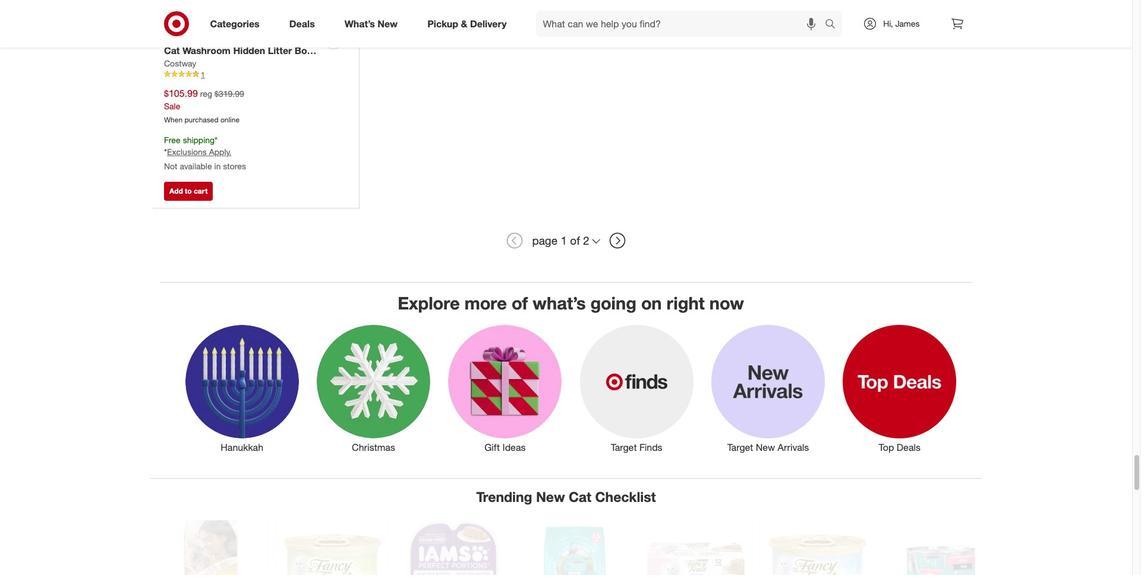 Task type: vqa. For each thing, say whether or not it's contained in the screenshot.
Litter
yes



Task type: describe. For each thing, give the bounding box(es) containing it.
explore
[[398, 293, 460, 314]]

grey
[[212, 58, 233, 70]]

hanukkah link
[[176, 323, 308, 455]]

top deals
[[879, 442, 921, 454]]

when
[[164, 115, 183, 124]]

james
[[896, 18, 920, 29]]

1 vertical spatial *
[[164, 147, 167, 157]]

christmas link
[[308, 323, 440, 455]]

shipping
[[183, 135, 215, 145]]

free
[[164, 135, 181, 145]]

1 vertical spatial deals
[[897, 442, 921, 454]]

target new arrivals link
[[703, 323, 834, 455]]

hidden
[[233, 45, 265, 56]]

to
[[185, 187, 192, 196]]

costway link
[[164, 58, 196, 69]]

free shipping * * exclusions apply. not available in stores
[[164, 135, 246, 172]]

0 vertical spatial enclosure
[[271, 31, 317, 43]]

search button
[[820, 11, 849, 39]]

stores
[[223, 161, 246, 172]]

1 inside dropdown button
[[561, 234, 567, 248]]

1 vertical spatial box
[[295, 45, 312, 56]]

ideas
[[503, 442, 526, 454]]

search
[[820, 19, 849, 31]]

$105.99 reg $319.99 sale when purchased online
[[164, 87, 244, 124]]

1 horizontal spatial litter
[[268, 45, 292, 56]]

online
[[221, 115, 240, 124]]

now
[[710, 293, 744, 314]]

target finds
[[611, 442, 663, 454]]

gift ideas
[[485, 442, 526, 454]]

0 vertical spatial deals
[[289, 18, 315, 29]]

costway for costway cat litter box enclosure cat washroom hidden litter box enclosure grey
[[164, 31, 203, 43]]

2
[[583, 234, 590, 248]]

0 vertical spatial box
[[251, 31, 269, 43]]

trending new cat checklist
[[477, 489, 656, 506]]

0 horizontal spatial 1
[[201, 70, 205, 79]]

arrivals
[[778, 442, 809, 454]]

add
[[169, 187, 183, 196]]

2 horizontal spatial cat
[[569, 489, 592, 506]]



Task type: locate. For each thing, give the bounding box(es) containing it.
cat
[[206, 31, 222, 43], [164, 45, 180, 56], [569, 489, 592, 506]]

cat up the "washroom"
[[206, 31, 222, 43]]

0 vertical spatial *
[[215, 135, 218, 145]]

2 vertical spatial new
[[536, 489, 565, 506]]

gift ideas link
[[440, 323, 571, 455]]

costway
[[164, 31, 203, 43], [164, 58, 196, 68]]

0 horizontal spatial enclosure
[[164, 58, 209, 70]]

0 vertical spatial 1
[[201, 70, 205, 79]]

0 horizontal spatial new
[[378, 18, 398, 29]]

$105.99
[[164, 87, 198, 99]]

target inside 'link'
[[728, 442, 754, 454]]

what's
[[533, 293, 586, 314]]

new for trending
[[536, 489, 565, 506]]

deals link
[[279, 11, 330, 37]]

1 horizontal spatial enclosure
[[271, 31, 317, 43]]

pickup & delivery
[[428, 18, 507, 29]]

cart
[[194, 187, 208, 196]]

page
[[532, 234, 558, 248]]

new for target
[[756, 442, 775, 454]]

not
[[164, 161, 178, 172]]

page 1 of 2 button
[[527, 228, 606, 254]]

1
[[201, 70, 205, 79], [561, 234, 567, 248]]

target for target finds
[[611, 442, 637, 454]]

box down the deals link
[[295, 45, 312, 56]]

costway for costway
[[164, 58, 196, 68]]

in
[[214, 161, 221, 172]]

reg
[[200, 89, 212, 99]]

1 vertical spatial costway
[[164, 58, 196, 68]]

0 vertical spatial litter
[[225, 31, 249, 43]]

add to cart
[[169, 187, 208, 196]]

1 vertical spatial cat
[[164, 45, 180, 56]]

1 up reg
[[201, 70, 205, 79]]

costway up the "washroom"
[[164, 31, 203, 43]]

target left finds
[[611, 442, 637, 454]]

exclusions apply. button
[[167, 147, 231, 158]]

0 horizontal spatial litter
[[225, 31, 249, 43]]

deals
[[289, 18, 315, 29], [897, 442, 921, 454]]

what's
[[345, 18, 375, 29]]

litter right hidden at left top
[[268, 45, 292, 56]]

0 horizontal spatial of
[[512, 293, 528, 314]]

available
[[180, 161, 212, 172]]

0 horizontal spatial deals
[[289, 18, 315, 29]]

costway cat litter box enclosure cat washroom hidden litter box enclosure grey image
[[164, 0, 347, 24], [164, 0, 347, 24]]

hi,
[[884, 18, 893, 29]]

What can we help you find? suggestions appear below search field
[[536, 11, 828, 37]]

on
[[642, 293, 662, 314]]

costway down the "washroom"
[[164, 58, 196, 68]]

right
[[667, 293, 705, 314]]

1 right page
[[561, 234, 567, 248]]

1 vertical spatial of
[[512, 293, 528, 314]]

0 horizontal spatial *
[[164, 147, 167, 157]]

target
[[611, 442, 637, 454], [728, 442, 754, 454]]

purina fancy feast classic paté gourmet wet cat food tender ocean white fish feast kitten - 3oz image
[[769, 520, 866, 576], [769, 520, 866, 576]]

purina fancy feast classic paté gourmet turkey and fish collection kitten wet cat food - 3oz/12ct variety pack image
[[647, 520, 745, 576], [647, 520, 745, 576]]

checklist
[[595, 489, 656, 506]]

gift
[[485, 442, 500, 454]]

1 vertical spatial litter
[[268, 45, 292, 56]]

cat up costway link
[[164, 45, 180, 56]]

0 vertical spatial of
[[570, 234, 580, 248]]

purina one healthy kitten formula premium chicken flavor dry cat food - 3.5lbs image
[[526, 520, 623, 576], [526, 520, 623, 576]]

1 target from the left
[[611, 442, 637, 454]]

going
[[591, 293, 637, 314]]

of inside page 1 of 2 dropdown button
[[570, 234, 580, 248]]

of left 2
[[570, 234, 580, 248]]

1 horizontal spatial 1
[[561, 234, 567, 248]]

* down free
[[164, 147, 167, 157]]

1 costway from the top
[[164, 31, 203, 43]]

enclosure down the "washroom"
[[164, 58, 209, 70]]

purchased
[[185, 115, 219, 124]]

of right more
[[512, 293, 528, 314]]

top deals link
[[834, 323, 966, 455]]

of for more
[[512, 293, 528, 314]]

1 horizontal spatial new
[[536, 489, 565, 506]]

target for target new arrivals
[[728, 442, 754, 454]]

1 horizontal spatial deals
[[897, 442, 921, 454]]

iams perfect portions grain free paté premium wet cat food chicken recipe healthy kitten - 2.6oz image
[[405, 520, 502, 576], [405, 520, 502, 576]]

explore more of what's going on right now
[[398, 293, 744, 314]]

delivery
[[470, 18, 507, 29]]

new right what's
[[378, 18, 398, 29]]

finds
[[640, 442, 663, 454]]

2 horizontal spatial new
[[756, 442, 775, 454]]

1 vertical spatial enclosure
[[164, 58, 209, 70]]

new inside 'link'
[[756, 442, 775, 454]]

what's new link
[[335, 11, 413, 37]]

* up apply.
[[215, 135, 218, 145]]

0 horizontal spatial target
[[611, 442, 637, 454]]

deals right top
[[897, 442, 921, 454]]

target finds link
[[571, 323, 703, 455]]

0 horizontal spatial box
[[251, 31, 269, 43]]

hanukkah
[[221, 442, 263, 454]]

cat left checklist
[[569, 489, 592, 506]]

purina fancy feast classic paté gourmet wet cat food tender turkey feast kitten - 3oz image
[[283, 520, 381, 576], [283, 520, 381, 576]]

costway cat litter box enclosure cat washroom hidden litter box enclosure grey
[[164, 31, 317, 70]]

0 vertical spatial new
[[378, 18, 398, 29]]

1 horizontal spatial cat
[[206, 31, 222, 43]]

more
[[465, 293, 507, 314]]

1 vertical spatial 1
[[561, 234, 567, 248]]

hi, james
[[884, 18, 920, 29]]

washroom
[[182, 45, 231, 56]]

purina kitten chow nurture - dry cat food image
[[162, 520, 260, 576], [162, 520, 260, 576]]

of for 1
[[570, 234, 580, 248]]

0 vertical spatial cat
[[206, 31, 222, 43]]

box
[[251, 31, 269, 43], [295, 45, 312, 56]]

$319.99
[[215, 89, 244, 99]]

target left arrivals
[[728, 442, 754, 454]]

&
[[461, 18, 468, 29]]

purina one healthy kitten chicken and salmon wet cat food - 3oz image
[[890, 520, 987, 576], [890, 520, 987, 576]]

new right 'trending' at the left of page
[[536, 489, 565, 506]]

litter down the categories
[[225, 31, 249, 43]]

2 vertical spatial cat
[[569, 489, 592, 506]]

costway inside costway cat litter box enclosure cat washroom hidden litter box enclosure grey
[[164, 31, 203, 43]]

1 horizontal spatial *
[[215, 135, 218, 145]]

pickup
[[428, 18, 458, 29]]

0 horizontal spatial cat
[[164, 45, 180, 56]]

of
[[570, 234, 580, 248], [512, 293, 528, 314]]

0 vertical spatial costway
[[164, 31, 203, 43]]

pickup & delivery link
[[418, 11, 522, 37]]

2 costway from the top
[[164, 58, 196, 68]]

enclosure up 1 link
[[271, 31, 317, 43]]

box up hidden at left top
[[251, 31, 269, 43]]

top
[[879, 442, 895, 454]]

2 target from the left
[[728, 442, 754, 454]]

new left arrivals
[[756, 442, 775, 454]]

1 vertical spatial new
[[756, 442, 775, 454]]

enclosure
[[271, 31, 317, 43], [164, 58, 209, 70]]

sale
[[164, 101, 180, 111]]

1 horizontal spatial box
[[295, 45, 312, 56]]

trending
[[477, 489, 533, 506]]

new
[[378, 18, 398, 29], [756, 442, 775, 454], [536, 489, 565, 506]]

categories
[[210, 18, 260, 29]]

deals left what's
[[289, 18, 315, 29]]

christmas
[[352, 442, 395, 454]]

1 horizontal spatial target
[[728, 442, 754, 454]]

exclusions
[[167, 147, 207, 157]]

page 1 of 2
[[532, 234, 590, 248]]

litter
[[225, 31, 249, 43], [268, 45, 292, 56]]

what's new
[[345, 18, 398, 29]]

apply.
[[209, 147, 231, 157]]

add to cart button
[[164, 182, 213, 201]]

new for what's
[[378, 18, 398, 29]]

target new arrivals
[[728, 442, 809, 454]]

1 link
[[164, 69, 347, 80]]

1 horizontal spatial of
[[570, 234, 580, 248]]

costway cat litter box enclosure cat washroom hidden litter box enclosure grey link
[[164, 30, 319, 70]]

*
[[215, 135, 218, 145], [164, 147, 167, 157]]

categories link
[[200, 11, 275, 37]]



